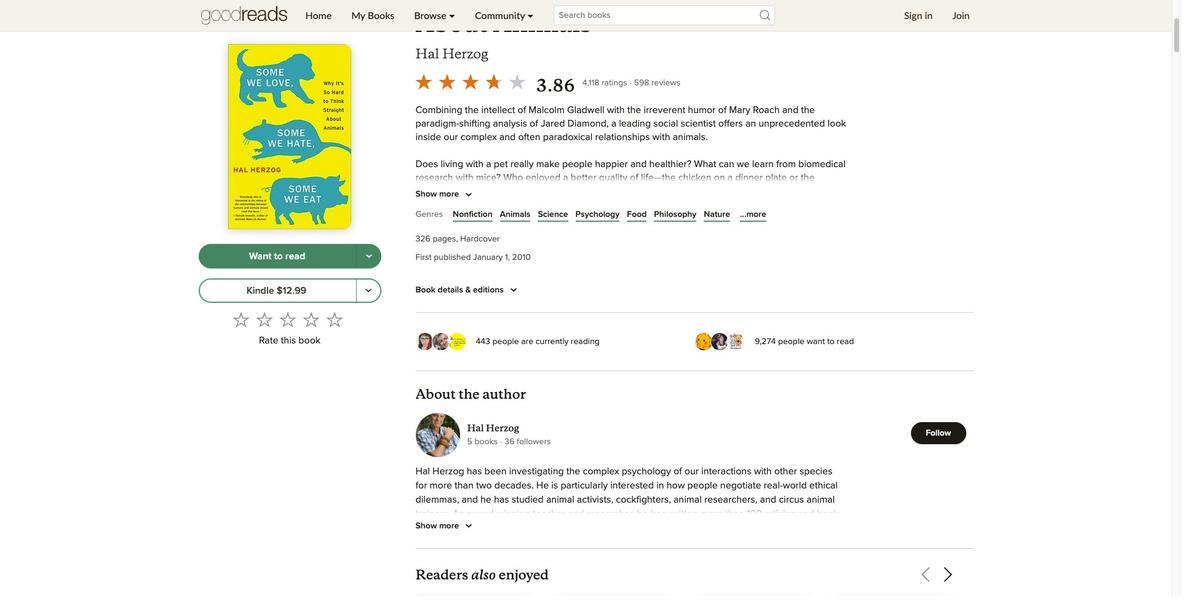 Task type: describe. For each thing, give the bounding box(es) containing it.
animal up teacher
[[546, 495, 574, 505]]

2 day from the left
[[582, 226, 598, 236]]

researcher,
[[587, 509, 635, 519]]

and left "his"
[[548, 334, 565, 344]]

the right today,
[[809, 566, 826, 576]]

nature
[[704, 210, 730, 219]]

the down the 'psychologist,' at the right of page
[[828, 538, 845, 548]]

food link
[[627, 209, 647, 221]]

today,
[[779, 566, 807, 576]]

cockfighters, inside 'hal herzog has been investigating the complex psychology of our interactions with other species for more than two decades. he is particularly interested in how people negotiate real-world ethical dilemmas, and he has studied animal activists, cockfighters, animal researchers, and circus animal trainers. an award-winning teacher and researcher, he has written more than 100 articles and book chapters. his research has been published in journals such as science, the american psychologist, the journal of the royal society, the american scholar, new scientist, anthrozoös, bioscience, the journal of the american veterinary medical association, and animal behavior. his work has been covered by newsweek, slate, salon, national public radio, scientific american, usa today, the washington post, the boston globe, the chicago tribune and many other newspapers.'
[[616, 495, 671, 505]]

genres
[[416, 210, 443, 219]]

and up "scientific"
[[469, 321, 485, 331]]

decades
[[480, 200, 517, 209]]

the up medical
[[558, 538, 575, 548]]

1 vertical spatial journal
[[416, 552, 447, 562]]

herzog up rating 3.86 out of 5 image
[[442, 46, 488, 62]]

scientific
[[670, 566, 709, 576]]

other up world
[[774, 467, 797, 477]]

Search by book title or ISBN text field
[[553, 6, 775, 25]]

who
[[503, 173, 523, 182]]

irreverent
[[644, 105, 685, 115]]

rate this book
[[259, 336, 321, 346]]

1 horizontal spatial american
[[578, 538, 618, 548]]

by
[[453, 566, 464, 576]]

has down 5
[[467, 467, 482, 477]]

other inside "alternately poignant, challenging, and laugh-out-loud funny, this enlightening and provocative book will forever change the way we look at our relationships with other creatures and, ultimately, how we see ourselves."
[[678, 375, 700, 385]]

activists, inside 'hal herzog has been investigating the complex psychology of our interactions with other species for more than two decades. he is particularly interested in how people negotiate real-world ethical dilemmas, and he has studied animal activists, cockfighters, animal researchers, and circus animal trainers. an award-winning teacher and researcher, he has written more than 100 articles and book chapters. his research has been published in journals such as science, the american psychologist, the journal of the royal society, the american scholar, new scientist, anthrozoös, bioscience, the journal of the american veterinary medical association, and animal behavior. his work has been covered by newsweek, slate, salon, national public radio, scientific american, usa today, the washington post, the boston globe, the chicago tribune and many other newspapers.'
[[577, 495, 613, 505]]

based
[[645, 280, 671, 290]]

royal
[[496, 538, 520, 548]]

the down these
[[661, 226, 675, 236]]

is inside 'hal herzog has been investigating the complex psychology of our interactions with other species for more than two decades. he is particularly interested in how people negotiate real-world ethical dilemmas, and he has studied animal activists, cockfighters, animal researchers, and circus animal trainers. an award-winning teacher and researcher, he has written more than 100 articles and book chapters. his research has been published in journals such as science, the american psychologist, the journal of the royal society, the american scholar, new scientist, anthrozoös, bioscience, the journal of the american veterinary medical association, and animal behavior. his work has been covered by newsweek, slate, salon, national public radio, scientific american, usa today, the washington post, the boston globe, the chicago tribune and many other newspapers.'
[[551, 481, 558, 491]]

research up science
[[531, 200, 568, 209]]

with up mice?
[[466, 159, 484, 169]]

dr.
[[687, 280, 699, 290]]

of right psychology
[[674, 467, 682, 477]]

the down newsweek,
[[492, 580, 509, 590]]

and up at
[[562, 361, 578, 371]]

biomedical inside "is a highly entertaining and illuminating journey through the full spectrum of human–animal relations, based on dr. herzog's groundbreaking research on animal rights activists, cockfighters, professional dog-show handlers, veterinary students, and biomedical researchers. blending anthropology, behavioral economics, evolutionary psychology, and philosophy, herzog carefully crafts a seamless narrative enriched with real-life anecdotes, scientific research, and his own sense of moral ambivalence."
[[476, 307, 523, 317]]

the down chapters.
[[416, 538, 432, 548]]

0 vertical spatial his
[[458, 524, 472, 533]]

in down science link
[[553, 226, 561, 236]]

has up "such"
[[651, 509, 666, 519]]

about
[[416, 386, 456, 403]]

at
[[572, 375, 581, 385]]

of down award-
[[469, 538, 477, 548]]

hal up 5
[[467, 422, 484, 434]]

from
[[776, 159, 796, 169]]

is inside "is a highly entertaining and illuminating journey through the full spectrum of human–animal relations, based on dr. herzog's groundbreaking research on animal rights activists, cockfighters, professional dog-show handlers, veterinary students, and biomedical researchers. blending anthropology, behavioral economics, evolutionary psychology, and philosophy, herzog carefully crafts a seamless narrative enriched with real-life anecdotes, scientific research, and his own sense of moral ambivalence."
[[615, 267, 622, 277]]

the up shifting
[[465, 105, 479, 115]]

healthier?
[[649, 159, 692, 169]]

offers inside does living with a pet really make people happier and healthier? what can we learn from biomedical research with mice? who enjoyed a better quality of life—the chicken on a dinner plate or the rooster who died in a saturday-night cockfight? why is it wrong to eat the family dog? drawing on more than two decades of research in the emerging field of anthrozoology, the science of human– animal relations, hal herzog offers surprising answers to these and other questions related to the moral conundrums we face day in and day out regarding the creatures with whom we share our world.
[[539, 213, 564, 223]]

and up an
[[462, 495, 478, 505]]

learn
[[752, 159, 774, 169]]

of up the often on the left top of the page
[[530, 119, 538, 129]]

of up the animals
[[520, 200, 528, 209]]

the inside "alternately poignant, challenging, and laugh-out-loud funny, this enlightening and provocative book will forever change the way we look at our relationships with other creatures and, ultimately, how we see ourselves."
[[500, 375, 514, 385]]

food
[[627, 210, 647, 219]]

cockfighters, inside "is a highly entertaining and illuminating journey through the full spectrum of human–animal relations, based on dr. herzog's groundbreaking research on animal rights activists, cockfighters, professional dog-show handlers, veterinary students, and biomedical researchers. blending anthropology, behavioral economics, evolutionary psychology, and philosophy, herzog carefully crafts a seamless narrative enriched with real-life anecdotes, scientific research, and his own sense of moral ambivalence."
[[566, 294, 621, 304]]

2 horizontal spatial american
[[741, 524, 782, 533]]

in up the decades
[[491, 186, 499, 196]]

humor
[[688, 105, 716, 115]]

animal up written
[[674, 495, 702, 505]]

field
[[641, 200, 660, 209]]

roach
[[753, 105, 780, 115]]

rating 3.86 out of 5 image
[[412, 70, 529, 94]]

the down human– on the top of the page
[[819, 213, 833, 223]]

of up the philosophy
[[662, 200, 671, 209]]

challenging,
[[507, 361, 559, 371]]

we down will
[[416, 388, 428, 398]]

how inside "alternately poignant, challenging, and laugh-out-loud funny, this enlightening and provocative book will forever change the way we look at our relationships with other creatures and, ultimately, how we see ourselves."
[[813, 375, 831, 385]]

...more button
[[740, 209, 766, 221]]

analysis
[[493, 119, 527, 129]]

and down surprising
[[563, 226, 579, 236]]

emerging
[[598, 200, 639, 209]]

anthrozoology,
[[673, 200, 737, 209]]

book inside "alternately poignant, challenging, and laugh-out-loud funny, this enlightening and provocative book will forever change the way we look at our relationships with other creatures and, ultimately, how we see ourselves."
[[820, 361, 842, 371]]

research,
[[506, 334, 546, 344]]

moral inside does living with a pet really make people happier and healthier? what can we learn from biomedical research with mice? who enjoyed a better quality of life—the chicken on a dinner plate or the rooster who died in a saturday-night cockfight? why is it wrong to eat the family dog? drawing on more than two decades of research in the emerging field of anthrozoology, the science of human– animal relations, hal herzog offers surprising answers to these and other questions related to the moral conundrums we face day in and day out regarding the creatures with whom we share our world.
[[416, 226, 440, 236]]

herzog inside "is a highly entertaining and illuminating journey through the full spectrum of human–animal relations, based on dr. herzog's groundbreaking research on animal rights activists, cockfighters, professional dog-show handlers, veterinary students, and biomedical researchers. blending anthropology, behavioral economics, evolutionary psychology, and philosophy, herzog carefully crafts a seamless narrative enriched with real-life anecdotes, scientific research, and his own sense of moral ambivalence."
[[539, 321, 571, 331]]

the up unprecedented
[[801, 105, 815, 115]]

laugh-
[[581, 361, 608, 371]]

2 horizontal spatial been
[[809, 552, 831, 562]]

of up related
[[791, 200, 800, 209]]

and down book details & editions button
[[457, 307, 474, 317]]

chapters.
[[416, 524, 455, 533]]

of up by
[[450, 552, 458, 562]]

crafts
[[612, 321, 636, 331]]

book inside 'hal herzog has been investigating the complex psychology of our interactions with other species for more than two decades. he is particularly interested in how people negotiate real-world ethical dilemmas, and he has studied animal activists, cockfighters, animal researchers, and circus animal trainers. an award-winning teacher and researcher, he has written more than 100 articles and book chapters. his research has been published in journals such as science, the american psychologist, the journal of the royal society, the american scholar, new scientist, anthrozoös, bioscience, the journal of the american veterinary medical association, and animal behavior. his work has been covered by newsweek, slate, salon, national public radio, scientific american, usa today, the washington post, the boston globe, the chicago tribune and many other newspapers.'
[[817, 509, 839, 519]]

look inside combining the intellect of malcolm gladwell with the irreverent humor of mary roach and the paradigm-shifting analysis of jared diamond, a leading social scientist offers an unprecedented look inside our complex and often paradoxical relationships with animals.
[[828, 119, 846, 129]]

social
[[653, 119, 678, 129]]

browse
[[414, 9, 446, 21]]

out
[[600, 226, 614, 236]]

home
[[305, 9, 332, 21]]

show
[[698, 294, 721, 304]]

and up herzog's
[[715, 267, 731, 277]]

this inside "element"
[[281, 336, 296, 346]]

the right eat
[[716, 186, 730, 196]]

leading
[[619, 119, 651, 129]]

the down change
[[459, 386, 480, 403]]

wrong
[[659, 186, 687, 196]]

animal down ethical
[[807, 495, 835, 505]]

1 vertical spatial than
[[455, 481, 474, 491]]

443 people are currently reading
[[476, 337, 600, 346]]

science
[[756, 200, 789, 209]]

kindle $12.99
[[247, 286, 306, 296]]

1 vertical spatial been
[[532, 524, 554, 533]]

the up particularly
[[566, 467, 580, 477]]

1,
[[505, 253, 510, 262]]

of left mary
[[718, 105, 727, 115]]

investigating
[[509, 467, 564, 477]]

the left royal
[[480, 538, 494, 548]]

other down the american,
[[712, 580, 735, 590]]

face
[[514, 226, 532, 236]]

0 vertical spatial hal herzog
[[416, 46, 488, 62]]

read inside button
[[285, 251, 305, 261]]

rating 0 out of 5 group
[[229, 308, 346, 332]]

own
[[582, 334, 600, 344]]

has down winning
[[514, 524, 529, 533]]

slate,
[[519, 566, 543, 576]]

and up the 'psychologist,' at the right of page
[[798, 509, 814, 519]]

relationships inside combining the intellect of malcolm gladwell with the irreverent humor of mary roach and the paradigm-shifting analysis of jared diamond, a leading social scientist offers an unprecedented look inside our complex and often paradoxical relationships with animals.
[[595, 132, 650, 142]]

we up dinner
[[737, 159, 750, 169]]

see
[[431, 388, 447, 398]]

top genres for this book element
[[416, 207, 973, 226]]

36 followers
[[505, 438, 551, 446]]

animals.
[[673, 132, 708, 142]]

a up the decades
[[501, 186, 507, 196]]

usa
[[757, 566, 777, 576]]

of up why
[[630, 173, 638, 182]]

psychology,
[[416, 321, 467, 331]]

of down crafts
[[631, 334, 639, 344]]

herzog's
[[702, 280, 740, 290]]

currently
[[536, 337, 569, 346]]

animal inside "is a highly entertaining and illuminating journey through the full spectrum of human–animal relations, based on dr. herzog's groundbreaking research on animal rights activists, cockfighters, professional dog-show handlers, veterinary students, and biomedical researchers. blending anthropology, behavioral economics, evolutionary psychology, and philosophy, herzog carefully crafts a seamless narrative enriched with real-life anecdotes, scientific research, and his own sense of moral ambivalence."
[[469, 294, 497, 304]]

people up the provocative
[[778, 337, 805, 346]]

in down researcher,
[[602, 524, 609, 533]]

loud
[[625, 361, 644, 371]]

my books link
[[342, 0, 404, 31]]

creatures inside "alternately poignant, challenging, and laugh-out-loud funny, this enlightening and provocative book will forever change the way we look at our relationships with other creatures and, ultimately, how we see ourselves."
[[703, 375, 743, 385]]

community
[[475, 9, 525, 21]]

intellect
[[481, 105, 515, 115]]

enriched
[[729, 321, 767, 331]]

share
[[785, 226, 809, 236]]

we down related
[[770, 226, 782, 236]]

the up ...more
[[739, 200, 753, 209]]

society,
[[522, 538, 556, 548]]

and down scientific
[[667, 580, 684, 590]]

home link
[[296, 0, 342, 31]]

researchers,
[[704, 495, 758, 505]]

complex inside combining the intellect of malcolm gladwell with the irreverent humor of mary roach and the paradigm-shifting analysis of jared diamond, a leading social scientist offers an unprecedented look inside our complex and often paradoxical relationships with animals.
[[461, 132, 497, 142]]

articles
[[765, 509, 795, 519]]

the down 'national'
[[575, 580, 592, 590]]

ethical
[[809, 481, 838, 491]]

rooster
[[416, 186, 446, 196]]

behavioral
[[684, 307, 729, 317]]

1 vertical spatial hal herzog
[[467, 422, 519, 434]]

chicago
[[594, 580, 630, 590]]

two inside does living with a pet really make people happier and healthier? what can we learn from biomedical research with mice? who enjoyed a better quality of life—the chicken on a dinner plate or the rooster who died in a saturday-night cockfight? why is it wrong to eat the family dog? drawing on more than two decades of research in the emerging field of anthrozoology, the science of human– animal relations, hal herzog offers surprising answers to these and other questions related to the moral conundrums we face day in and day out regarding the creatures with whom we share our world.
[[462, 200, 478, 209]]

4,118
[[582, 79, 599, 87]]

book inside "element"
[[299, 336, 321, 346]]

mice?
[[476, 173, 501, 182]]

a right crafts
[[639, 321, 644, 331]]

real- inside 'hal herzog has been investigating the complex psychology of our interactions with other species for more than two decades. he is particularly interested in how people negotiate real-world ethical dilemmas, and he has studied animal activists, cockfighters, animal researchers, and circus animal trainers. an award-winning teacher and researcher, he has written more than 100 articles and book chapters. his research has been published in journals such as science, the american psychologist, the journal of the royal society, the american scholar, new scientist, anthrozoös, bioscience, the journal of the american veterinary medical association, and animal behavior. his work has been covered by newsweek, slate, salon, national public radio, scientific american, usa today, the washington post, the boston globe, the chicago tribune and many other newspapers.'
[[764, 481, 783, 491]]

does
[[416, 159, 438, 169]]

narrative
[[689, 321, 727, 331]]

want to read
[[249, 251, 305, 261]]

his
[[567, 334, 579, 344]]

show for our
[[416, 190, 437, 199]]

has up winning
[[494, 495, 509, 505]]

follow button
[[911, 422, 966, 444]]

1 horizontal spatial his
[[751, 552, 765, 562]]

our inside "alternately poignant, challenging, and laugh-out-loud funny, this enlightening and provocative book will forever change the way we look at our relationships with other creatures and, ultimately, how we see ourselves."
[[583, 375, 597, 385]]

and down anthrozoology,
[[687, 213, 703, 223]]

has down bioscience,
[[791, 552, 806, 562]]

rate 2 out of 5 image
[[257, 312, 273, 328]]

with down nature link
[[720, 226, 738, 236]]

animal
[[677, 552, 706, 562]]

with up leading
[[607, 105, 625, 115]]

▾ for browse ▾
[[449, 9, 455, 21]]

rate 4 out of 5 image
[[303, 312, 319, 328]]

of up analysis
[[518, 105, 526, 115]]

join link
[[943, 0, 980, 31]]

an
[[746, 119, 756, 129]]

two inside 'hal herzog has been investigating the complex psychology of our interactions with other species for more than two decades. he is particularly interested in how people negotiate real-world ethical dilemmas, and he has studied animal activists, cockfighters, animal researchers, and circus animal trainers. an award-winning teacher and researcher, he has written more than 100 articles and book chapters. his research has been published in journals such as science, the american psychologist, the journal of the royal society, the american scholar, new scientist, anthrozoös, bioscience, the journal of the american veterinary medical association, and animal behavior. his work has been covered by newsweek, slate, salon, national public radio, scientific american, usa today, the washington post, the boston globe, the chicago tribune and many other newspapers.'
[[476, 481, 492, 491]]

moral inside "is a highly entertaining and illuminating journey through the full spectrum of human–animal relations, based on dr. herzog's groundbreaking research on animal rights activists, cockfighters, professional dog-show handlers, veterinary students, and biomedical researchers. blending anthropology, behavioral economics, evolutionary psychology, and philosophy, herzog carefully crafts a seamless narrative enriched with real-life anecdotes, scientific research, and his own sense of moral ambivalence."
[[642, 334, 666, 344]]

philosophy,
[[488, 321, 537, 331]]

to inside button
[[274, 251, 283, 261]]

unprecedented
[[759, 119, 825, 129]]

enjoyed inside does living with a pet really make people happier and healthier? what can we learn from biomedical research with mice? who enjoyed a better quality of life—the chicken on a dinner plate or the rooster who died in a saturday-night cockfight? why is it wrong to eat the family dog? drawing on more than two decades of research in the emerging field of anthrozoology, the science of human– animal relations, hal herzog offers surprising answers to these and other questions related to the moral conundrums we face day in and day out regarding the creatures with whom we share our world.
[[526, 173, 560, 182]]

our inside combining the intellect of malcolm gladwell with the irreverent humor of mary roach and the paradigm-shifting analysis of jared diamond, a leading social scientist offers an unprecedented look inside our complex and often paradoxical relationships with animals.
[[444, 132, 458, 142]]

combining the intellect of malcolm gladwell with the irreverent humor of mary roach and the paradigm-shifting analysis of jared diamond, a leading social scientist offers an unprecedented look inside our complex and often paradoxical relationships with animals.
[[416, 105, 846, 142]]

and right teacher
[[568, 509, 584, 519]]

the up anthrozoös,
[[722, 524, 739, 533]]

blending
[[582, 307, 620, 317]]

and up the and,
[[748, 361, 764, 371]]

other inside does living with a pet really make people happier and healthier? what can we learn from biomedical research with mice? who enjoyed a better quality of life—the chicken on a dinner plate or the rooster who died in a saturday-night cockfight? why is it wrong to eat the family dog? drawing on more than two decades of research in the emerging field of anthrozoology, the science of human– animal relations, hal herzog offers surprising answers to these and other questions related to the moral conundrums we face day in and day out regarding the creatures with whom we share our world.
[[706, 213, 729, 223]]

the right or on the right top of the page
[[801, 173, 815, 182]]

and down analysis
[[499, 132, 516, 142]]

want
[[249, 251, 272, 261]]

as
[[671, 524, 681, 533]]

with up who
[[456, 173, 473, 182]]

in right sign
[[925, 9, 933, 21]]

work
[[767, 552, 788, 562]]

psychology link
[[576, 209, 620, 221]]

groundbreaking
[[742, 280, 811, 290]]

poignant,
[[465, 361, 505, 371]]

are
[[521, 337, 533, 346]]



Task type: locate. For each thing, give the bounding box(es) containing it.
complex down shifting
[[461, 132, 497, 142]]

rate 1 out of 5 image
[[233, 312, 249, 328]]

we left "face"
[[498, 226, 511, 236]]

1 horizontal spatial published
[[557, 524, 599, 533]]

world
[[783, 481, 807, 491]]

published inside 'hal herzog has been investigating the complex psychology of our interactions with other species for more than two decades. he is particularly interested in how people negotiate real-world ethical dilemmas, and he has studied animal activists, cockfighters, animal researchers, and circus animal trainers. an award-winning teacher and researcher, he has written more than 100 articles and book chapters. his research has been published in journals such as science, the american psychologist, the journal of the royal society, the american scholar, new scientist, anthrozoös, bioscience, the journal of the american veterinary medical association, and animal behavior. his work has been covered by newsweek, slate, salon, national public radio, scientific american, usa today, the washington post, the boston globe, the chicago tribune and many other newspapers.'
[[557, 524, 599, 533]]

how down the provocative
[[813, 375, 831, 385]]

with
[[607, 105, 625, 115], [652, 132, 670, 142], [466, 159, 484, 169], [456, 173, 473, 182], [720, 226, 738, 236], [770, 321, 788, 331], [657, 375, 675, 385], [754, 467, 772, 477]]

and up life—the
[[630, 159, 647, 169]]

2 show more button from the top
[[416, 519, 476, 534]]

1 horizontal spatial this
[[674, 361, 689, 371]]

creatures inside does living with a pet really make people happier and healthier? what can we learn from biomedical research with mice? who enjoyed a better quality of life—the chicken on a dinner plate or the rooster who died in a saturday-night cockfight? why is it wrong to eat the family dog? drawing on more than two decades of research in the emerging field of anthrozoology, the science of human– animal relations, hal herzog offers surprising answers to these and other questions related to the moral conundrums we face day in and day out regarding the creatures with whom we share our world.
[[677, 226, 718, 236]]

journals
[[612, 524, 646, 533]]

two
[[462, 200, 478, 209], [476, 481, 492, 491]]

1 vertical spatial relationships
[[600, 375, 655, 385]]

0 horizontal spatial ▾
[[449, 9, 455, 21]]

1 horizontal spatial been
[[532, 524, 554, 533]]

also
[[471, 565, 496, 584]]

0 vertical spatial journal
[[435, 538, 466, 548]]

1 vertical spatial enjoyed
[[499, 567, 549, 584]]

0 vertical spatial relations,
[[446, 213, 485, 223]]

0 vertical spatial relationships
[[595, 132, 650, 142]]

to
[[689, 186, 698, 196], [649, 213, 658, 223], [808, 213, 817, 223], [274, 251, 283, 261], [827, 337, 835, 346]]

interested
[[610, 481, 654, 491]]

0 horizontal spatial activists,
[[527, 294, 563, 304]]

hardcover
[[460, 235, 500, 244]]

family
[[733, 186, 758, 196]]

show more down trainers. on the left of the page
[[416, 522, 459, 531]]

with down social
[[652, 132, 670, 142]]

0 horizontal spatial published
[[434, 253, 471, 262]]

moral up world.
[[416, 226, 440, 236]]

9,274
[[755, 337, 776, 346]]

2 vertical spatial than
[[725, 509, 744, 519]]

than inside does living with a pet really make people happier and healthier? what can we learn from biomedical research with mice? who enjoyed a better quality of life—the chicken on a dinner plate or the rooster who died in a saturday-night cockfight? why is it wrong to eat the family dog? drawing on more than two decades of research in the emerging field of anthrozoology, the science of human– animal relations, hal herzog offers surprising answers to these and other questions related to the moral conundrums we face day in and day out regarding the creatures with whom we share our world.
[[440, 200, 459, 209]]

show for dilemmas,
[[416, 522, 437, 531]]

provocative
[[767, 361, 817, 371]]

1 vertical spatial book
[[820, 361, 842, 371]]

published up medical
[[557, 524, 599, 533]]

hal inside 'hal herzog has been investigating the complex psychology of our interactions with other species for more than two decades. he is particularly interested in how people negotiate real-world ethical dilemmas, and he has studied animal activists, cockfighters, animal researchers, and circus animal trainers. an award-winning teacher and researcher, he has written more than 100 articles and book chapters. his research has been published in journals such as science, the american psychologist, the journal of the royal society, the american scholar, new scientist, anthrozoös, bioscience, the journal of the american veterinary medical association, and animal behavior. his work has been covered by newsweek, slate, salon, national public radio, scientific american, usa today, the washington post, the boston globe, the chicago tribune and many other newspapers.'
[[416, 467, 430, 477]]

1 horizontal spatial complex
[[583, 467, 619, 477]]

a up night
[[563, 173, 568, 182]]

community ▾
[[475, 9, 534, 21]]

and up 'articles'
[[760, 495, 776, 505]]

0 vertical spatial look
[[828, 119, 846, 129]]

9,274 people want to read
[[755, 337, 854, 346]]

relationships down loud
[[600, 375, 655, 385]]

animal inside does living with a pet really make people happier and healthier? what can we learn from biomedical research with mice? who enjoyed a better quality of life—the chicken on a dinner plate or the rooster who died in a saturday-night cockfight? why is it wrong to eat the family dog? drawing on more than two decades of research in the emerging field of anthrozoology, the science of human– animal relations, hal herzog offers surprising answers to these and other questions related to the moral conundrums we face day in and day out regarding the creatures with whom we share our world.
[[416, 213, 444, 223]]

0 horizontal spatial biomedical
[[476, 307, 523, 317]]

globe,
[[544, 580, 573, 590]]

these
[[660, 213, 684, 223]]

forever
[[432, 375, 463, 385]]

0 vertical spatial american
[[741, 524, 782, 533]]

0 horizontal spatial moral
[[416, 226, 440, 236]]

0 vertical spatial enjoyed
[[526, 173, 560, 182]]

read right want
[[837, 337, 854, 346]]

real-
[[790, 321, 809, 331], [764, 481, 783, 491]]

winning
[[497, 509, 530, 519]]

rate
[[259, 336, 278, 346]]

herzog up 36
[[486, 422, 519, 434]]

show more button for dilemmas,
[[416, 519, 476, 534]]

1 show more button from the top
[[416, 188, 476, 202]]

the up by
[[461, 552, 475, 562]]

life
[[809, 321, 822, 331]]

relations, inside "is a highly entertaining and illuminating journey through the full spectrum of human–animal relations, based on dr. herzog's groundbreaking research on animal rights activists, cockfighters, professional dog-show handlers, veterinary students, and biomedical researchers. blending anthropology, behavioral economics, evolutionary psychology, and philosophy, herzog carefully crafts a seamless narrative enriched with real-life anecdotes, scientific research, and his own sense of moral ambivalence."
[[603, 280, 642, 290]]

1 horizontal spatial offers
[[718, 119, 743, 129]]

1 vertical spatial hal herzog link
[[467, 422, 551, 435]]

philosophy link
[[654, 209, 697, 221]]

relationships inside "alternately poignant, challenging, and laugh-out-loud funny, this enlightening and provocative book will forever change the way we look at our relationships with other creatures and, ultimately, how we see ourselves."
[[600, 375, 655, 385]]

look right unprecedented
[[828, 119, 846, 129]]

0 vertical spatial show
[[416, 190, 437, 199]]

radio,
[[641, 566, 668, 576]]

0 vertical spatial biomedical
[[798, 159, 846, 169]]

1 vertical spatial look
[[551, 375, 570, 385]]

biomedical
[[798, 159, 846, 169], [476, 307, 523, 317]]

is left highly
[[615, 267, 622, 277]]

research up rooster
[[416, 173, 453, 182]]

american up medical
[[578, 538, 618, 548]]

anthropology,
[[622, 307, 682, 317]]

other down enlightening
[[678, 375, 700, 385]]

public
[[613, 566, 639, 576]]

activists, up researchers.
[[527, 294, 563, 304]]

rate 5 out of 5 image
[[327, 312, 343, 328]]

1 vertical spatial offers
[[539, 213, 564, 223]]

1 vertical spatial creatures
[[703, 375, 743, 385]]

0 vertical spatial creatures
[[677, 226, 718, 236]]

1 vertical spatial relations,
[[603, 280, 642, 290]]

1 horizontal spatial biomedical
[[798, 159, 846, 169]]

a inside combining the intellect of malcolm gladwell with the irreverent humor of mary roach and the paradigm-shifting analysis of jared diamond, a leading social scientist offers an unprecedented look inside our complex and often paradoxical relationships with animals.
[[611, 119, 616, 129]]

our inside 'hal herzog has been investigating the complex psychology of our interactions with other species for more than two decades. he is particularly interested in how people negotiate real-world ethical dilemmas, and he has studied animal activists, cockfighters, animal researchers, and circus animal trainers. an award-winning teacher and researcher, he has written more than 100 articles and book chapters. his research has been published in journals such as science, the american psychologist, the journal of the royal society, the american scholar, new scientist, anthrozoös, bioscience, the journal of the american veterinary medical association, and animal behavior. his work has been covered by newsweek, slate, salon, national public radio, scientific american, usa today, the washington post, the boston globe, the chicago tribune and many other newspapers.'
[[684, 467, 699, 477]]

american,
[[712, 566, 755, 576]]

2 show from the top
[[416, 522, 437, 531]]

1 vertical spatial american
[[578, 538, 618, 548]]

research up students,
[[416, 294, 453, 304]]

our left interactions
[[684, 467, 699, 477]]

1 vertical spatial read
[[837, 337, 854, 346]]

2 vertical spatial american
[[477, 552, 518, 562]]

he up award-
[[480, 495, 491, 505]]

1 show more from the top
[[416, 190, 459, 199]]

people inside 'hal herzog has been investigating the complex psychology of our interactions with other species for more than two decades. he is particularly interested in how people negotiate real-world ethical dilemmas, and he has studied animal activists, cockfighters, animal researchers, and circus animal trainers. an award-winning teacher and researcher, he has written more than 100 articles and book chapters. his research has been published in journals such as science, the american psychologist, the journal of the royal society, the american scholar, new scientist, anthrozoös, bioscience, the journal of the american veterinary medical association, and animal behavior. his work has been covered by newsweek, slate, salon, national public radio, scientific american, usa today, the washington post, the boston globe, the chicago tribune and many other newspapers.'
[[687, 481, 718, 491]]

herzog down researchers.
[[539, 321, 571, 331]]

1 vertical spatial real-
[[764, 481, 783, 491]]

0 horizontal spatial been
[[484, 467, 507, 477]]

2 vertical spatial is
[[551, 481, 558, 491]]

other
[[706, 213, 729, 223], [678, 375, 700, 385], [774, 467, 797, 477], [712, 580, 735, 590]]

salon,
[[545, 566, 572, 576]]

biomedical down rights
[[476, 307, 523, 317]]

hal herzog up rating 3.86 out of 5 image
[[416, 46, 488, 62]]

journal down chapters.
[[435, 538, 466, 548]]

research inside 'hal herzog has been investigating the complex psychology of our interactions with other species for more than two decades. he is particularly interested in how people negotiate real-world ethical dilemmas, and he has studied animal activists, cockfighters, animal researchers, and circus animal trainers. an award-winning teacher and researcher, he has written more than 100 articles and book chapters. his research has been published in journals such as science, the american psychologist, the journal of the royal society, the american scholar, new scientist, anthrozoös, bioscience, the journal of the american veterinary medical association, and animal behavior. his work has been covered by newsweek, slate, salon, national public radio, scientific american, usa today, the washington post, the boston globe, the chicago tribune and many other newspapers.'
[[474, 524, 512, 533]]

spectrum
[[483, 280, 524, 290]]

0 horizontal spatial american
[[477, 552, 518, 562]]

1 vertical spatial cockfighters,
[[616, 495, 671, 505]]

None search field
[[544, 6, 785, 25]]

illuminating
[[733, 267, 783, 277]]

dinner
[[735, 173, 763, 182]]

0 horizontal spatial real-
[[764, 481, 783, 491]]

0 horizontal spatial his
[[458, 524, 472, 533]]

we down challenging,
[[536, 375, 549, 385]]

0 horizontal spatial complex
[[461, 132, 497, 142]]

for
[[416, 481, 427, 491]]

0 vertical spatial moral
[[416, 226, 440, 236]]

with inside "is a highly entertaining and illuminating journey through the full spectrum of human–animal relations, based on dr. herzog's groundbreaking research on animal rights activists, cockfighters, professional dog-show handlers, veterinary students, and biomedical researchers. blending anthropology, behavioral economics, evolutionary psychology, and philosophy, herzog carefully crafts a seamless narrative enriched with real-life anecdotes, scientific research, and his own sense of moral ambivalence."
[[770, 321, 788, 331]]

research inside "is a highly entertaining and illuminating journey through the full spectrum of human–animal relations, based on dr. herzog's groundbreaking research on animal rights activists, cockfighters, professional dog-show handlers, veterinary students, and biomedical researchers. blending anthropology, behavioral economics, evolutionary psychology, and philosophy, herzog carefully crafts a seamless narrative enriched with real-life anecdotes, scientific research, and his own sense of moral ambivalence."
[[416, 294, 453, 304]]

home image
[[201, 0, 287, 31]]

people down interactions
[[687, 481, 718, 491]]

creatures down enlightening
[[703, 375, 743, 385]]

1 horizontal spatial day
[[582, 226, 598, 236]]

hal herzog link up 36
[[467, 422, 551, 435]]

a left leading
[[611, 119, 616, 129]]

the up leading
[[627, 105, 641, 115]]

drawing
[[784, 186, 820, 196]]

dilemmas,
[[416, 495, 459, 505]]

complex inside 'hal herzog has been investigating the complex psychology of our interactions with other species for more than two decades. he is particularly interested in how people negotiate real-world ethical dilemmas, and he has studied animal activists, cockfighters, animal researchers, and circus animal trainers. an award-winning teacher and researcher, he has written more than 100 articles and book chapters. his research has been published in journals such as science, the american psychologist, the journal of the royal society, the american scholar, new scientist, anthrozoös, bioscience, the journal of the american veterinary medical association, and animal behavior. his work has been covered by newsweek, slate, salon, national public radio, scientific american, usa today, the washington post, the boston globe, the chicago tribune and many other newspapers.'
[[583, 467, 619, 477]]

book up the 'psychologist,' at the right of page
[[817, 509, 839, 519]]

1 vertical spatial complex
[[583, 467, 619, 477]]

0 vertical spatial than
[[440, 200, 459, 209]]

activists, inside "is a highly entertaining and illuminating journey through the full spectrum of human–animal relations, based on dr. herzog's groundbreaking research on animal rights activists, cockfighters, professional dog-show handlers, veterinary students, and biomedical researchers. blending anthropology, behavioral economics, evolutionary psychology, and philosophy, herzog carefully crafts a seamless narrative enriched with real-life anecdotes, scientific research, and his own sense of moral ambivalence."
[[527, 294, 563, 304]]

show down trainers. on the left of the page
[[416, 522, 437, 531]]

many
[[686, 580, 709, 590]]

0 horizontal spatial day
[[535, 226, 550, 236]]

newsweek,
[[466, 566, 516, 576]]

research down award-
[[474, 524, 512, 533]]

0 vertical spatial published
[[434, 253, 471, 262]]

a down can
[[728, 173, 733, 182]]

0 horizontal spatial look
[[551, 375, 570, 385]]

2 vertical spatial book
[[817, 509, 839, 519]]

0 vertical spatial been
[[484, 467, 507, 477]]

rights
[[500, 294, 524, 304]]

rate 3 out of 5 image
[[280, 312, 296, 328]]

1 vertical spatial activists,
[[577, 495, 613, 505]]

0 horizontal spatial he
[[480, 495, 491, 505]]

psychology
[[576, 210, 620, 219]]

0 horizontal spatial is
[[551, 481, 558, 491]]

1 vertical spatial is
[[615, 267, 622, 277]]

0 vertical spatial is
[[642, 186, 649, 196]]

enjoyed inside readers also enjoyed
[[499, 567, 549, 584]]

show more up 'genres'
[[416, 190, 459, 199]]

more inside does living with a pet really make people happier and healthier? what can we learn from biomedical research with mice? who enjoyed a better quality of life—the chicken on a dinner plate or the rooster who died in a saturday-night cockfight? why is it wrong to eat the family dog? drawing on more than two decades of research in the emerging field of anthrozoology, the science of human– animal relations, hal herzog offers surprising answers to these and other questions related to the moral conundrums we face day in and day out regarding the creatures with whom we share our world.
[[416, 200, 438, 209]]

1 horizontal spatial real-
[[790, 321, 809, 331]]

5 books
[[467, 438, 498, 446]]

1 horizontal spatial ▾
[[527, 9, 534, 21]]

cockfighters, down interested
[[616, 495, 671, 505]]

books
[[368, 9, 394, 21]]

people down philosophy,
[[492, 337, 519, 346]]

combining
[[416, 105, 462, 115]]

than for research
[[440, 200, 459, 209]]

really
[[510, 159, 534, 169]]

show more for our
[[416, 190, 459, 199]]

0 horizontal spatial relations,
[[446, 213, 485, 223]]

book down want
[[820, 361, 842, 371]]

relations, inside does living with a pet really make people happier and healthier? what can we learn from biomedical research with mice? who enjoyed a better quality of life—the chicken on a dinner plate or the rooster who died in a saturday-night cockfight? why is it wrong to eat the family dog? drawing on more than two decades of research in the emerging field of anthrozoology, the science of human– animal relations, hal herzog offers surprising answers to these and other questions related to the moral conundrums we face day in and day out regarding the creatures with whom we share our world.
[[446, 213, 485, 223]]

is inside does living with a pet really make people happier and healthier? what can we learn from biomedical research with mice? who enjoyed a better quality of life—the chicken on a dinner plate or the rooster who died in a saturday-night cockfight? why is it wrong to eat the family dog? drawing on more than two decades of research in the emerging field of anthrozoology, the science of human– animal relations, hal herzog offers surprising answers to these and other questions related to the moral conundrums we face day in and day out regarding the creatures with whom we share our world.
[[642, 186, 649, 196]]

1 vertical spatial two
[[476, 481, 492, 491]]

profile image for hal herzog. image
[[416, 413, 460, 458]]

and up unprecedented
[[782, 105, 799, 115]]

browse ▾ link
[[404, 0, 465, 31]]

36
[[505, 438, 515, 446]]

0 vertical spatial complex
[[461, 132, 497, 142]]

animal
[[416, 213, 444, 223], [469, 294, 497, 304], [546, 495, 574, 505], [674, 495, 702, 505], [807, 495, 835, 505]]

1 vertical spatial published
[[557, 524, 599, 533]]

this inside "alternately poignant, challenging, and laugh-out-loud funny, this enlightening and provocative book will forever change the way we look at our relationships with other creatures and, ultimately, how we see ourselves."
[[674, 361, 689, 371]]

in up surprising
[[571, 200, 579, 209]]

in down psychology
[[656, 481, 664, 491]]

look inside "alternately poignant, challenging, and laugh-out-loud funny, this enlightening and provocative book will forever change the way we look at our relationships with other creatures and, ultimately, how we see ourselves."
[[551, 375, 570, 385]]

night
[[550, 186, 572, 196]]

nonfiction
[[453, 210, 492, 219]]

want to read button
[[198, 244, 356, 269]]

1 horizontal spatial activists,
[[577, 495, 613, 505]]

the inside "is a highly entertaining and illuminating journey through the full spectrum of human–animal relations, based on dr. herzog's groundbreaking research on animal rights activists, cockfighters, professional dog-show handlers, veterinary students, and biomedical researchers. blending anthropology, behavioral economics, evolutionary psychology, and philosophy, herzog carefully crafts a seamless narrative enriched with real-life anecdotes, scientific research, and his own sense of moral ambivalence."
[[452, 280, 466, 290]]

rate this book element
[[198, 308, 381, 351]]

paradoxical
[[543, 132, 593, 142]]

behavior.
[[709, 552, 748, 562]]

1 horizontal spatial is
[[615, 267, 622, 277]]

science,
[[683, 524, 720, 533]]

human–
[[802, 200, 838, 209]]

been down bioscience,
[[809, 552, 831, 562]]

2 ▾ from the left
[[527, 9, 534, 21]]

1 horizontal spatial how
[[813, 375, 831, 385]]

0 vertical spatial cockfighters,
[[566, 294, 621, 304]]

our inside does living with a pet really make people happier and healthier? what can we learn from biomedical research with mice? who enjoyed a better quality of life—the chicken on a dinner plate or the rooster who died in a saturday-night cockfight? why is it wrong to eat the family dog? drawing on more than two decades of research in the emerging field of anthrozoology, the science of human– animal relations, hal herzog offers surprising answers to these and other questions related to the moral conundrums we face day in and day out regarding the creatures with whom we share our world.
[[811, 226, 826, 236]]

is left it
[[642, 186, 649, 196]]

1 vertical spatial show more button
[[416, 519, 476, 534]]

▾
[[449, 9, 455, 21], [527, 9, 534, 21]]

with inside "alternately poignant, challenging, and laugh-out-loud funny, this enlightening and provocative book will forever change the way we look at our relationships with other creatures and, ultimately, how we see ourselves."
[[657, 375, 675, 385]]

people inside does living with a pet really make people happier and healthier? what can we learn from biomedical research with mice? who enjoyed a better quality of life—the chicken on a dinner plate or the rooster who died in a saturday-night cockfight? why is it wrong to eat the family dog? drawing on more than two decades of research in the emerging field of anthrozoology, the science of human– animal relations, hal herzog offers surprising answers to these and other questions related to the moral conundrums we face day in and day out regarding the creatures with whom we share our world.
[[562, 159, 592, 169]]

show more for dilemmas,
[[416, 522, 459, 531]]

0 vertical spatial show more button
[[416, 188, 476, 202]]

hal down the browse at the left top of the page
[[416, 46, 439, 62]]

0 vertical spatial show more
[[416, 190, 459, 199]]

hal herzog has been investigating the complex psychology of our interactions with other species for more than two decades. he is particularly interested in how people negotiate real-world ethical dilemmas, and he has studied animal activists, cockfighters, animal researchers, and circus animal trainers. an award-winning teacher and researcher, he has written more than 100 articles and book chapters. his research has been published in journals such as science, the american psychologist, the journal of the royal society, the american scholar, new scientist, anthrozoös, bioscience, the journal of the american veterinary medical association, and animal behavior. his work has been covered by newsweek, slate, salon, national public radio, scientific american, usa today, the washington post, the boston globe, the chicago tribune and many other newspapers.
[[416, 467, 845, 590]]

average rating of 3.86 stars. figure
[[412, 70, 582, 97]]

journey
[[785, 267, 817, 277]]

with down funny,
[[657, 375, 675, 385]]

herzog inside 'hal herzog has been investigating the complex psychology of our interactions with other species for more than two decades. he is particularly interested in how people negotiate real-world ethical dilemmas, and he has studied animal activists, cockfighters, animal researchers, and circus animal trainers. an award-winning teacher and researcher, he has written more than 100 articles and book chapters. his research has been published in journals such as science, the american psychologist, the journal of the royal society, the american scholar, new scientist, anthrozoös, bioscience, the journal of the american veterinary medical association, and animal behavior. his work has been covered by newsweek, slate, salon, national public radio, scientific american, usa today, the washington post, the boston globe, the chicago tribune and many other newspapers.'
[[432, 467, 464, 477]]

hal herzog link up rating 3.86 out of 5 image
[[416, 46, 488, 63]]

0 vertical spatial he
[[480, 495, 491, 505]]

1 vertical spatial biomedical
[[476, 307, 523, 317]]

2 vertical spatial been
[[809, 552, 831, 562]]

the up surprising
[[581, 200, 595, 209]]

surprising
[[566, 213, 609, 223]]

hal inside does living with a pet really make people happier and healthier? what can we learn from biomedical research with mice? who enjoyed a better quality of life—the chicken on a dinner plate or the rooster who died in a saturday-night cockfight? why is it wrong to eat the family dog? drawing on more than two decades of research in the emerging field of anthrozoology, the science of human– animal relations, hal herzog offers surprising answers to these and other questions related to the moral conundrums we face day in and day out regarding the creatures with whom we share our world.
[[488, 213, 502, 223]]

2 show more from the top
[[416, 522, 459, 531]]

1 horizontal spatial look
[[828, 119, 846, 129]]

1 vertical spatial his
[[751, 552, 765, 562]]

$12.99
[[277, 286, 306, 296]]

books
[[475, 438, 498, 446]]

how up written
[[667, 481, 685, 491]]

a left pet
[[486, 159, 491, 169]]

moral down seamless
[[642, 334, 666, 344]]

how inside 'hal herzog has been investigating the complex psychology of our interactions with other species for more than two decades. he is particularly interested in how people negotiate real-world ethical dilemmas, and he has studied animal activists, cockfighters, animal researchers, and circus animal trainers. an award-winning teacher and researcher, he has written more than 100 articles and book chapters. his research has been published in journals such as science, the american psychologist, the journal of the royal society, the american scholar, new scientist, anthrozoös, bioscience, the journal of the american veterinary medical association, and animal behavior. his work has been covered by newsweek, slate, salon, national public radio, scientific american, usa today, the washington post, the boston globe, the chicago tribune and many other newspapers.'
[[667, 481, 685, 491]]

show more button for our
[[416, 188, 476, 202]]

carefully
[[574, 321, 610, 331]]

better
[[571, 173, 597, 182]]

1 ▾ from the left
[[449, 9, 455, 21]]

entertaining
[[660, 267, 712, 277]]

with up the negotiate
[[754, 467, 772, 477]]

2 horizontal spatial is
[[642, 186, 649, 196]]

1 horizontal spatial he
[[637, 509, 648, 519]]

4,118 ratings and 598 reviews figure
[[582, 75, 680, 90]]

herzog up "face"
[[505, 213, 537, 223]]

0 vertical spatial activists,
[[527, 294, 563, 304]]

1 day from the left
[[535, 226, 550, 236]]

evolutionary
[[783, 307, 836, 317]]

show up 'genres'
[[416, 190, 437, 199]]

0 vertical spatial hal herzog link
[[416, 46, 488, 63]]

4,118 ratings
[[582, 79, 627, 87]]

biomedical up the drawing
[[798, 159, 846, 169]]

0 vertical spatial two
[[462, 200, 478, 209]]

day down surprising
[[582, 226, 598, 236]]

than down researchers,
[[725, 509, 744, 519]]

readers
[[416, 567, 468, 584]]

book title: some we love, some we hate, some we eat: why it's so hard to think straight about animals element
[[416, 0, 922, 38]]

biomedical inside does living with a pet really make people happier and healthier? what can we learn from biomedical research with mice? who enjoyed a better quality of life—the chicken on a dinner plate or the rooster who died in a saturday-night cockfight? why is it wrong to eat the family dog? drawing on more than two decades of research in the emerging field of anthrozoology, the science of human– animal relations, hal herzog offers surprising answers to these and other questions related to the moral conundrums we face day in and day out regarding the creatures with whom we share our world.
[[798, 159, 846, 169]]

this right rate
[[281, 336, 296, 346]]

science link
[[538, 209, 568, 221]]

quality
[[599, 173, 627, 182]]

0 vertical spatial book
[[299, 336, 321, 346]]

1 vertical spatial this
[[674, 361, 689, 371]]

relationships
[[595, 132, 650, 142], [600, 375, 655, 385]]

highly
[[632, 267, 658, 277]]

0 vertical spatial real-
[[790, 321, 809, 331]]

species
[[800, 467, 833, 477]]

real- inside "is a highly entertaining and illuminating journey through the full spectrum of human–animal relations, based on dr. herzog's groundbreaking research on animal rights activists, cockfighters, professional dog-show handlers, veterinary students, and biomedical researchers. blending anthropology, behavioral economics, evolutionary psychology, and philosophy, herzog carefully crafts a seamless narrative enriched with real-life anecdotes, scientific research, and his own sense of moral ambivalence."
[[790, 321, 809, 331]]

follow
[[926, 429, 951, 438]]

0 vertical spatial read
[[285, 251, 305, 261]]

whom
[[741, 226, 767, 236]]

herzog inside does living with a pet really make people happier and healthier? what can we learn from biomedical research with mice? who enjoyed a better quality of life—the chicken on a dinner plate or the rooster who died in a saturday-night cockfight? why is it wrong to eat the family dog? drawing on more than two decades of research in the emerging field of anthrozoology, the science of human– animal relations, hal herzog offers surprising answers to these and other questions related to the moral conundrums we face day in and day out regarding the creatures with whom we share our world.
[[505, 213, 537, 223]]

1 vertical spatial show more
[[416, 522, 459, 531]]

1 vertical spatial moral
[[642, 334, 666, 344]]

nonfiction link
[[453, 209, 492, 221]]

his
[[458, 524, 472, 533], [751, 552, 765, 562]]

0 vertical spatial how
[[813, 375, 831, 385]]

than for two
[[725, 509, 744, 519]]

reading
[[571, 337, 600, 346]]

1 show from the top
[[416, 190, 437, 199]]

show more button down "dilemmas,"
[[416, 519, 476, 534]]

boston
[[511, 580, 542, 590]]

hal up for
[[416, 467, 430, 477]]

offers inside combining the intellect of malcolm gladwell with the irreverent humor of mary roach and the paradigm-shifting analysis of jared diamond, a leading social scientist offers an unprecedented look inside our complex and often paradoxical relationships with animals.
[[718, 119, 743, 129]]

1 vertical spatial show
[[416, 522, 437, 531]]

been up the decades.
[[484, 467, 507, 477]]

join
[[952, 9, 970, 21]]

readers also enjoyed
[[416, 565, 549, 584]]

1 horizontal spatial relations,
[[603, 280, 642, 290]]

with inside 'hal herzog has been investigating the complex psychology of our interactions with other species for more than two decades. he is particularly interested in how people negotiate real-world ethical dilemmas, and he has studied animal activists, cockfighters, animal researchers, and circus animal trainers. an award-winning teacher and researcher, he has written more than 100 articles and book chapters. his research has been published in journals such as science, the american psychologist, the journal of the royal society, the american scholar, new scientist, anthrozoös, bioscience, the journal of the american veterinary medical association, and animal behavior. his work has been covered by newsweek, slate, salon, national public radio, scientific american, usa today, the washington post, the boston globe, the chicago tribune and many other newspapers.'
[[754, 467, 772, 477]]

relationships down leading
[[595, 132, 650, 142]]

teacher
[[533, 509, 565, 519]]

this right funny,
[[674, 361, 689, 371]]

326 pages, hardcover
[[416, 235, 500, 244]]

0 vertical spatial offers
[[718, 119, 743, 129]]

0 vertical spatial this
[[281, 336, 296, 346]]

1 horizontal spatial read
[[837, 337, 854, 346]]

award-
[[467, 509, 497, 519]]

of right spectrum
[[526, 280, 534, 290]]

598 reviews
[[634, 79, 680, 87]]

he up journals
[[637, 509, 648, 519]]

and down new
[[658, 552, 674, 562]]

0 horizontal spatial offers
[[539, 213, 564, 223]]

published down 326 pages, hardcover
[[434, 253, 471, 262]]

book down the rate 4 out of 5 image
[[299, 336, 321, 346]]

443
[[476, 337, 490, 346]]

sign in link
[[894, 0, 943, 31]]

people up better
[[562, 159, 592, 169]]

▾ for community ▾
[[527, 9, 534, 21]]

a left highly
[[624, 267, 630, 277]]

questions
[[731, 213, 773, 223]]

answers
[[611, 213, 647, 223]]

0 horizontal spatial how
[[667, 481, 685, 491]]



Task type: vqa. For each thing, say whether or not it's contained in the screenshot.
Customization
no



